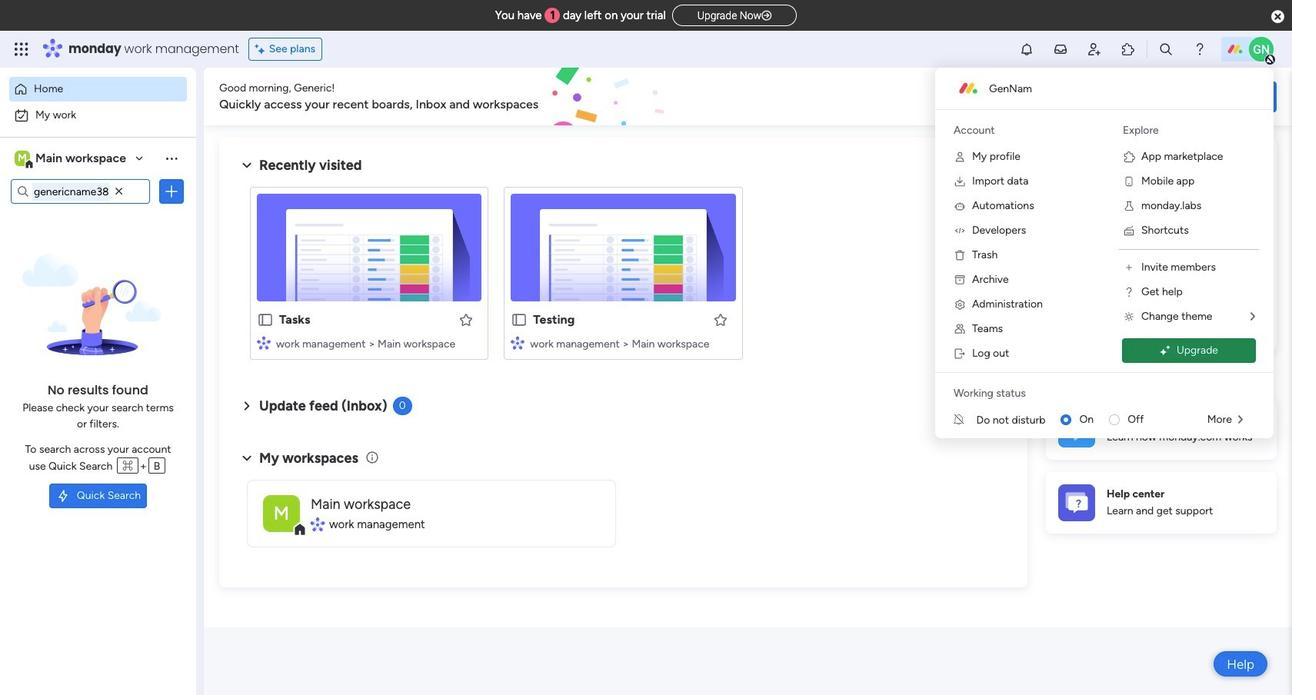 Task type: describe. For each thing, give the bounding box(es) containing it.
close recently visited image
[[238, 156, 256, 175]]

Search in workspace field
[[32, 183, 110, 200]]

1 option from the top
[[9, 77, 187, 102]]

teams image
[[954, 323, 966, 335]]

open update feed (inbox) image
[[238, 397, 256, 416]]

my profile image
[[954, 151, 966, 163]]

clear search image
[[112, 184, 127, 199]]

templates image image
[[1060, 147, 1263, 253]]

get help image
[[1123, 286, 1136, 299]]

archive image
[[954, 274, 966, 286]]

monday.labs image
[[1123, 200, 1136, 212]]

update feed image
[[1053, 42, 1069, 57]]

dapulse close image
[[1272, 9, 1285, 25]]

generic name image
[[1250, 37, 1274, 62]]

trash image
[[954, 249, 966, 262]]

change theme image
[[1123, 311, 1136, 323]]

public board image for add to favorites icon
[[257, 312, 274, 329]]

1 vertical spatial list arrow image
[[1239, 415, 1243, 426]]

notifications image
[[1020, 42, 1035, 57]]

add to favorites image
[[459, 312, 474, 327]]

developers image
[[954, 225, 966, 237]]

workspace selection element
[[15, 149, 129, 169]]

v2 user feedback image
[[1059, 88, 1071, 105]]

invite members image
[[1123, 262, 1136, 274]]



Task type: vqa. For each thing, say whether or not it's contained in the screenshot.
'Filter dashboard by text' search field
no



Task type: locate. For each thing, give the bounding box(es) containing it.
workspace options image
[[164, 151, 179, 166]]

v2 surfce no notifications image
[[954, 412, 977, 428]]

log out image
[[954, 348, 966, 360]]

see plans image
[[255, 41, 269, 58]]

help center element
[[1046, 472, 1277, 534]]

invite members image
[[1087, 42, 1103, 57]]

quick search results list box
[[238, 175, 1010, 379]]

upgrade stars new image
[[1160, 345, 1171, 357]]

list arrow image
[[1251, 312, 1256, 322], [1239, 415, 1243, 426]]

shortcuts image
[[1123, 225, 1136, 237]]

workspace image
[[263, 495, 300, 532]]

add to favorites image
[[713, 312, 728, 327]]

0 horizontal spatial list arrow image
[[1239, 415, 1243, 426]]

1 public board image from the left
[[257, 312, 274, 329]]

dapulse rightstroke image
[[762, 10, 772, 22]]

import data image
[[954, 175, 966, 188]]

1 horizontal spatial public board image
[[511, 312, 528, 329]]

options image
[[164, 184, 179, 199]]

0 element
[[393, 397, 412, 416]]

getting started element
[[1046, 398, 1277, 460]]

0 horizontal spatial public board image
[[257, 312, 274, 329]]

close my workspaces image
[[238, 449, 256, 468]]

v2 bolt switch image
[[1179, 88, 1188, 105]]

0 vertical spatial option
[[9, 77, 187, 102]]

1 horizontal spatial list arrow image
[[1251, 312, 1256, 322]]

public board image
[[257, 312, 274, 329], [511, 312, 528, 329]]

select product image
[[14, 42, 29, 57]]

workspace image
[[15, 150, 30, 167]]

mobile app image
[[1123, 175, 1136, 188]]

2 public board image from the left
[[511, 312, 528, 329]]

1 vertical spatial option
[[9, 103, 187, 128]]

help image
[[1193, 42, 1208, 57]]

monday marketplace image
[[1121, 42, 1137, 57]]

public board image for add to favorites image
[[511, 312, 528, 329]]

0 vertical spatial list arrow image
[[1251, 312, 1256, 322]]

automations image
[[954, 200, 966, 212]]

search everything image
[[1159, 42, 1174, 57]]

option
[[9, 77, 187, 102], [9, 103, 187, 128]]

administration image
[[954, 299, 966, 311]]

2 option from the top
[[9, 103, 187, 128]]



